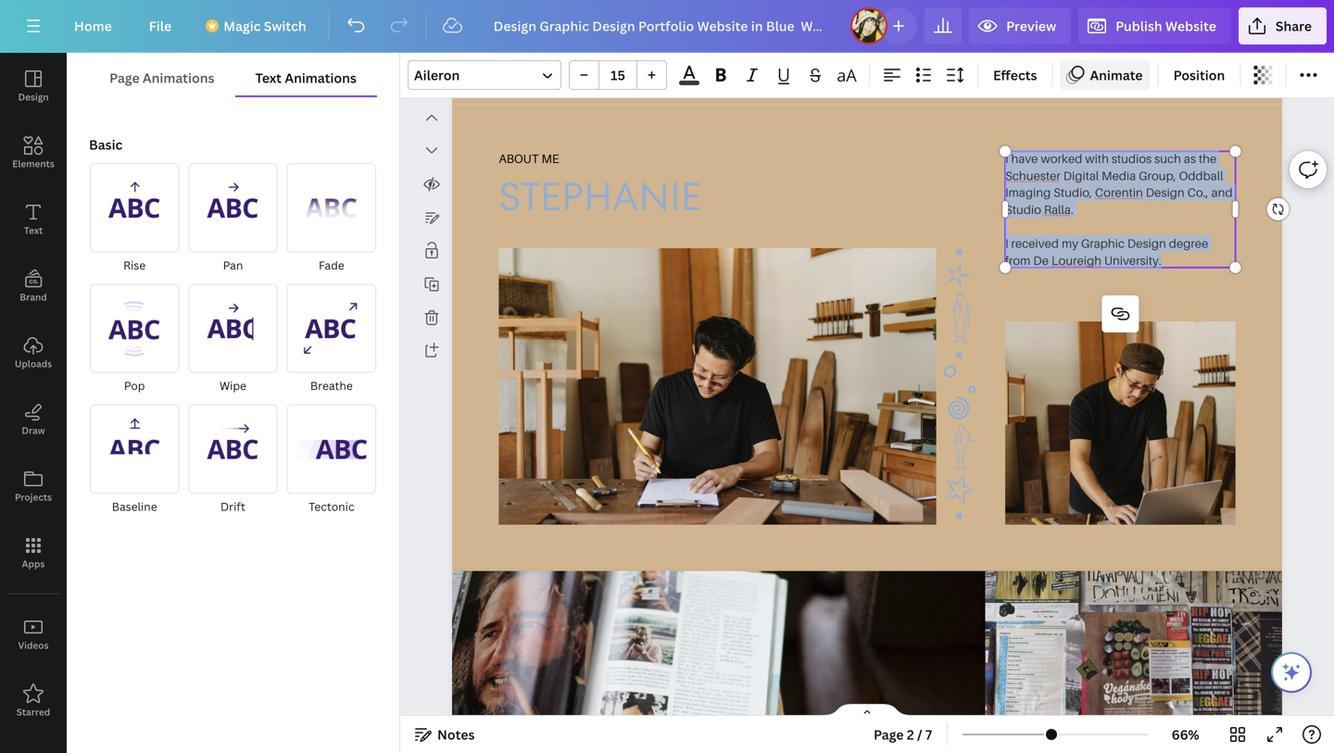 Task type: vqa. For each thing, say whether or not it's contained in the screenshot.
'Jacob' for Jacob Simon
no



Task type: locate. For each thing, give the bounding box(es) containing it.
schuester
[[1005, 168, 1061, 183]]

⋆ left from
[[932, 242, 989, 261]]

pop image
[[90, 284, 179, 373]]

0 vertical spatial i
[[1005, 151, 1009, 166]]

page down home link
[[109, 69, 140, 87]]

1 horizontal spatial text
[[255, 69, 282, 87]]

as
[[1184, 151, 1196, 166]]

i received my graphic design degree from de loureigh university.
[[1005, 236, 1208, 267]]

breathe button
[[286, 283, 377, 396]]

animations inside button
[[285, 69, 357, 87]]

⋆
[[932, 242, 989, 261], [932, 345, 989, 364], [932, 506, 989, 525]]

switch
[[264, 17, 306, 35]]

pop
[[124, 378, 145, 393]]

page for page animations
[[109, 69, 140, 87]]

｡
[[932, 364, 989, 384]]

corentin
[[1095, 185, 1143, 200]]

0 vertical spatial page
[[109, 69, 140, 87]]

0 vertical spatial text
[[255, 69, 282, 87]]

draw button
[[0, 386, 67, 453]]

text down magic switch
[[255, 69, 282, 87]]

2 animations from the left
[[285, 69, 357, 87]]

66%
[[1172, 726, 1199, 744]]

uploads
[[15, 358, 52, 370]]

baseline image
[[90, 405, 179, 494]]

text up brand "button"
[[24, 224, 43, 237]]

text inside text button
[[24, 224, 43, 237]]

𓆜
[[932, 421, 989, 473]]

pan button
[[187, 162, 279, 275]]

group
[[569, 60, 667, 90]]

breathe image
[[287, 284, 376, 373]]

position
[[1174, 66, 1225, 84]]

preview button
[[969, 7, 1071, 44]]

effects
[[993, 66, 1037, 84]]

𖦹
[[932, 394, 989, 421]]

group,
[[1139, 168, 1176, 183]]

2 vertical spatial design
[[1127, 236, 1166, 250]]

animations inside 'button'
[[143, 69, 215, 87]]

de
[[1033, 253, 1049, 267]]

1 vertical spatial page
[[874, 726, 904, 744]]

#393636 image
[[679, 81, 699, 85], [679, 81, 699, 85]]

text button
[[0, 186, 67, 253]]

page inside button
[[874, 726, 904, 744]]

✩
[[932, 473, 989, 506]]

i inside the i received my graphic design degree from de loureigh university.
[[1005, 236, 1009, 250]]

co.,
[[1188, 185, 1209, 200]]

2
[[907, 726, 914, 744]]

have
[[1011, 151, 1038, 166]]

1 horizontal spatial animations
[[285, 69, 357, 87]]

Design title text field
[[479, 7, 843, 44]]

i for schuester
[[1005, 151, 1009, 166]]

aileron button
[[408, 60, 561, 90]]

design down group,
[[1146, 185, 1185, 200]]

elements button
[[0, 120, 67, 186]]

page inside 'button'
[[109, 69, 140, 87]]

0 vertical spatial ⋆
[[932, 242, 989, 261]]

tectonic image
[[287, 405, 376, 494]]

wipe image
[[188, 284, 278, 373]]

design inside i have worked with studios such as the schuester digital media group, oddball imaging studio, corentin design co., and studio ralla.
[[1146, 185, 1185, 200]]

⋆ up ˚
[[932, 345, 989, 364]]

animations down switch
[[285, 69, 357, 87]]

projects button
[[0, 453, 67, 520]]

⋆ down the '𓆜'
[[932, 506, 989, 525]]

2 vertical spatial ⋆
[[932, 506, 989, 525]]

0 horizontal spatial page
[[109, 69, 140, 87]]

2 i from the top
[[1005, 236, 1009, 250]]

page animations button
[[89, 60, 235, 95]]

digital
[[1063, 168, 1099, 183]]

position button
[[1166, 60, 1233, 90]]

design
[[18, 91, 49, 103], [1146, 185, 1185, 200], [1127, 236, 1166, 250]]

None text field
[[1005, 150, 1236, 269]]

1 animations from the left
[[143, 69, 215, 87]]

/
[[917, 726, 923, 744]]

fade button
[[286, 162, 377, 275]]

such
[[1155, 151, 1181, 166]]

videos button
[[0, 601, 67, 668]]

i inside i have worked with studios such as the schuester digital media group, oddball imaging studio, corentin design co., and studio ralla.
[[1005, 151, 1009, 166]]

i
[[1005, 151, 1009, 166], [1005, 236, 1009, 250]]

about me
[[499, 151, 559, 166]]

i left have
[[1005, 151, 1009, 166]]

page animations
[[109, 69, 215, 87]]

𓆟
[[932, 290, 989, 345]]

share
[[1276, 17, 1312, 35]]

i for loureigh
[[1005, 236, 1009, 250]]

0 vertical spatial design
[[18, 91, 49, 103]]

1 horizontal spatial page
[[874, 726, 904, 744]]

animations down file "dropdown button"
[[143, 69, 215, 87]]

none text field containing i have worked with studios such as the schuester digital media group, oddball imaging studio, corentin design co., and studio ralla.
[[1005, 150, 1236, 269]]

3 ⋆ from the top
[[932, 506, 989, 525]]

publish website button
[[1079, 7, 1231, 44]]

fade
[[319, 257, 344, 273]]

animations for text animations
[[285, 69, 357, 87]]

1 i from the top
[[1005, 151, 1009, 166]]

uploads button
[[0, 320, 67, 386]]

videos
[[18, 639, 49, 652]]

pop button
[[89, 283, 180, 396]]

pan image
[[188, 163, 278, 252]]

1 vertical spatial text
[[24, 224, 43, 237]]

1 vertical spatial ⋆
[[932, 345, 989, 364]]

stephanie
[[499, 169, 702, 224]]

design up university.
[[1127, 236, 1166, 250]]

page 2 / 7
[[874, 726, 932, 744]]

0 horizontal spatial text
[[24, 224, 43, 237]]

page left 2
[[874, 726, 904, 744]]

about
[[499, 151, 539, 166]]

page
[[109, 69, 140, 87], [874, 726, 904, 744]]

design up elements button
[[18, 91, 49, 103]]

text inside text animations button
[[255, 69, 282, 87]]

publish website
[[1116, 17, 1216, 35]]

and
[[1211, 185, 1233, 200]]

1 vertical spatial design
[[1146, 185, 1185, 200]]

share button
[[1239, 7, 1327, 44]]

notes button
[[408, 720, 482, 750]]

website
[[1166, 17, 1216, 35]]

i up from
[[1005, 236, 1009, 250]]

effects button
[[986, 60, 1045, 90]]

page for page 2 / 7
[[874, 726, 904, 744]]

fade image
[[287, 163, 376, 252]]

aileron
[[414, 66, 460, 84]]

0 horizontal spatial animations
[[143, 69, 215, 87]]

studio,
[[1054, 185, 1092, 200]]

main menu bar
[[0, 0, 1334, 53]]

magic switch
[[223, 17, 306, 35]]

⋆ ⭒ 𓆟 ⋆ ｡ ˚ 𖦹 𓆜 ✩ ⋆
[[932, 242, 989, 525]]

animations for page animations
[[143, 69, 215, 87]]

canva assistant image
[[1280, 662, 1303, 684]]

1 vertical spatial i
[[1005, 236, 1009, 250]]

elements
[[12, 158, 54, 170]]

university.
[[1104, 253, 1162, 267]]



Task type: describe. For each thing, give the bounding box(es) containing it.
graphic
[[1081, 236, 1125, 250]]

loureigh
[[1052, 253, 1102, 267]]

starred
[[16, 706, 50, 719]]

˚
[[932, 384, 989, 394]]

notes
[[437, 726, 475, 744]]

pan
[[223, 257, 243, 273]]

ralla.
[[1044, 202, 1074, 217]]

from
[[1005, 253, 1031, 267]]

file button
[[134, 7, 186, 44]]

starred button
[[0, 668, 67, 735]]

magic
[[223, 17, 261, 35]]

tectonic
[[309, 499, 354, 514]]

with
[[1085, 151, 1109, 166]]

worked
[[1041, 151, 1083, 166]]

rise
[[123, 257, 146, 273]]

side panel tab list
[[0, 53, 67, 735]]

home
[[74, 17, 112, 35]]

drift
[[221, 499, 245, 514]]

baseline
[[112, 499, 157, 514]]

me
[[542, 151, 559, 166]]

design inside button
[[18, 91, 49, 103]]

i have worked with studios such as the schuester digital media group, oddball imaging studio, corentin design co., and studio ralla.
[[1005, 151, 1233, 217]]

baseline button
[[89, 404, 180, 517]]

text animations
[[255, 69, 357, 87]]

1 ⋆ from the top
[[932, 242, 989, 261]]

design button
[[0, 53, 67, 120]]

animate button
[[1060, 60, 1150, 90]]

oddball
[[1179, 168, 1223, 183]]

draw
[[22, 424, 45, 437]]

projects
[[15, 491, 52, 504]]

show pages image
[[823, 703, 912, 718]]

the
[[1199, 151, 1217, 166]]

publish
[[1116, 17, 1162, 35]]

rise image
[[90, 163, 179, 252]]

text animations button
[[235, 60, 377, 95]]

home link
[[59, 7, 127, 44]]

media
[[1102, 168, 1136, 183]]

apps
[[22, 558, 45, 570]]

text for text
[[24, 224, 43, 237]]

2 ⋆ from the top
[[932, 345, 989, 364]]

animate
[[1090, 66, 1143, 84]]

⭒
[[932, 261, 989, 290]]

file
[[149, 17, 172, 35]]

received
[[1011, 236, 1059, 250]]

design inside the i received my graphic design degree from de loureigh university.
[[1127, 236, 1166, 250]]

rise button
[[89, 162, 180, 275]]

degree
[[1169, 236, 1208, 250]]

wipe
[[220, 378, 246, 393]]

wipe button
[[187, 283, 279, 396]]

drift image
[[188, 405, 278, 494]]

– – number field
[[605, 66, 631, 84]]

text for text animations
[[255, 69, 282, 87]]

magic switch button
[[194, 7, 321, 44]]

preview
[[1006, 17, 1056, 35]]

page 2 / 7 button
[[866, 720, 940, 750]]

apps button
[[0, 520, 67, 586]]

66% button
[[1155, 720, 1216, 750]]

imaging
[[1005, 185, 1051, 200]]

brand button
[[0, 253, 67, 320]]

basic
[[89, 136, 123, 153]]

tectonic button
[[286, 404, 377, 517]]

drift button
[[187, 404, 279, 517]]

7
[[926, 726, 932, 744]]

studios
[[1112, 151, 1152, 166]]

my
[[1062, 236, 1078, 250]]

brand
[[20, 291, 47, 303]]



